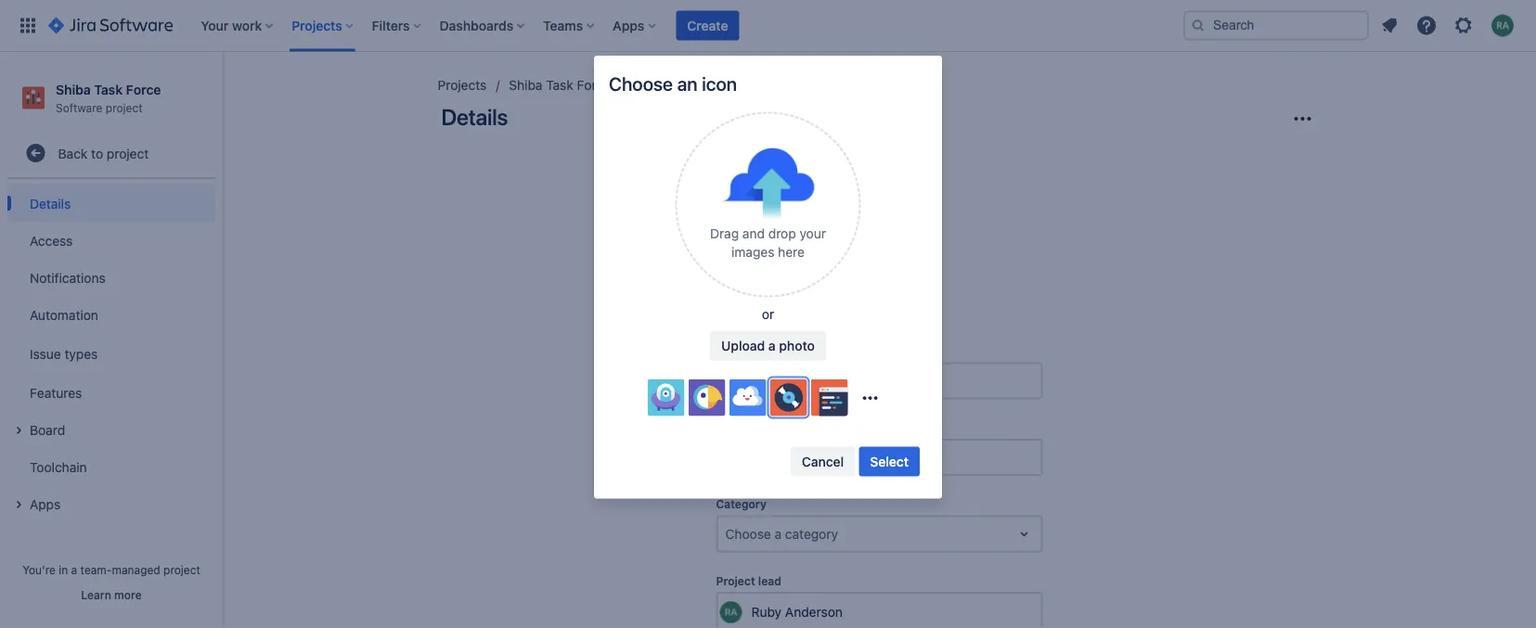 Task type: describe. For each thing, give the bounding box(es) containing it.
project settings link
[[633, 74, 727, 97]]

automation
[[30, 307, 98, 322]]

managed
[[112, 564, 160, 577]]

task for shiba task force software project
[[94, 82, 123, 97]]

upload image image
[[722, 148, 815, 220]]

board
[[30, 422, 65, 438]]

details link
[[7, 185, 215, 222]]

features link
[[7, 374, 215, 412]]

board button
[[7, 412, 215, 449]]

project settings
[[633, 78, 727, 93]]

projects
[[438, 78, 487, 93]]

or
[[762, 306, 775, 322]]

an
[[678, 73, 698, 95]]

name
[[716, 345, 748, 358]]

drag
[[710, 226, 739, 241]]

1 horizontal spatial details
[[442, 104, 508, 130]]

category
[[716, 498, 767, 511]]

drag and drop your images here element
[[690, 225, 846, 262]]

upload a photo button
[[710, 331, 826, 361]]

images
[[732, 245, 775, 260]]

issue types
[[30, 346, 98, 361]]

choose an icon
[[609, 73, 737, 95]]

upload a photo
[[722, 338, 815, 353]]

automation link
[[7, 296, 215, 334]]

choose a category
[[726, 526, 839, 542]]

select
[[870, 454, 909, 469]]

select a default avatar option group
[[648, 379, 852, 417]]

in
[[59, 564, 68, 577]]

project avatar image
[[820, 156, 939, 275]]

issue
[[30, 346, 61, 361]]

projects link
[[438, 74, 487, 97]]

access link
[[7, 222, 215, 259]]

team-
[[80, 564, 112, 577]]

search image
[[1191, 18, 1206, 33]]

primary element
[[11, 0, 1184, 52]]

project inside shiba task force software project
[[106, 101, 143, 114]]

features
[[30, 385, 82, 400]]

project for project settings
[[633, 78, 676, 93]]

icon
[[702, 73, 737, 95]]

upload
[[722, 338, 765, 353]]

more
[[114, 589, 142, 602]]

types
[[64, 346, 98, 361]]

learn
[[81, 589, 111, 602]]

key
[[716, 422, 736, 435]]

2 vertical spatial project
[[163, 564, 200, 577]]

ruby
[[752, 605, 782, 620]]

project for project lead
[[716, 575, 756, 588]]

create
[[687, 18, 728, 33]]

and
[[743, 226, 765, 241]]

force for shiba task force
[[577, 78, 611, 93]]

notifications link
[[7, 259, 215, 296]]

software
[[56, 101, 103, 114]]

open image
[[1014, 523, 1036, 545]]

project lead
[[716, 575, 782, 588]]

toolchain link
[[7, 449, 215, 486]]



Task type: locate. For each thing, give the bounding box(es) containing it.
jira software image
[[48, 14, 173, 37], [48, 14, 173, 37]]

force
[[577, 78, 611, 93], [126, 82, 161, 97]]

choose down category
[[726, 526, 771, 542]]

Name field
[[718, 364, 1041, 398]]

here
[[778, 245, 805, 260]]

1 horizontal spatial shiba
[[509, 78, 543, 93]]

shiba task force software project
[[56, 82, 161, 114]]

shiba for shiba task force
[[509, 78, 543, 93]]

task up software
[[94, 82, 123, 97]]

choose left an
[[609, 73, 673, 95]]

project right managed
[[163, 564, 200, 577]]

a for category
[[775, 526, 782, 542]]

project left an
[[633, 78, 676, 93]]

shiba right projects
[[509, 78, 543, 93]]

0 horizontal spatial force
[[126, 82, 161, 97]]

choose
[[609, 73, 673, 95], [726, 526, 771, 542]]

shiba task force
[[509, 78, 611, 93]]

drag and drop your images here
[[710, 226, 826, 260]]

you're in a team-managed project
[[22, 564, 200, 577]]

a left category
[[775, 526, 782, 542]]

project right to at top
[[107, 146, 149, 161]]

force inside shiba task force "link"
[[577, 78, 611, 93]]

toolchain
[[30, 459, 87, 475]]

force for shiba task force software project
[[126, 82, 161, 97]]

select button
[[859, 447, 920, 477]]

back
[[58, 146, 88, 161]]

0 horizontal spatial choose
[[609, 73, 673, 95]]

1 horizontal spatial task
[[546, 78, 574, 93]]

Key field
[[718, 441, 1041, 474]]

you're
[[22, 564, 56, 577]]

ruby anderson image
[[720, 602, 742, 624]]

shiba inside shiba task force software project
[[56, 82, 91, 97]]

to
[[91, 146, 103, 161]]

settings
[[679, 78, 727, 93]]

force down primary element
[[577, 78, 611, 93]]

0 vertical spatial choose
[[609, 73, 673, 95]]

0 horizontal spatial shiba
[[56, 82, 91, 97]]

apps
[[30, 497, 61, 512]]

ruby anderson
[[752, 605, 843, 620]]

0 vertical spatial a
[[769, 338, 776, 353]]

0 vertical spatial project
[[633, 78, 676, 93]]

1 vertical spatial project
[[107, 146, 149, 161]]

shiba task force link
[[509, 74, 611, 97]]

1 vertical spatial details
[[30, 196, 71, 211]]

project
[[106, 101, 143, 114], [107, 146, 149, 161], [163, 564, 200, 577]]

shiba for shiba task force software project
[[56, 82, 91, 97]]

1 vertical spatial choose
[[726, 526, 771, 542]]

choose an icon dialog
[[594, 56, 942, 499]]

1 horizontal spatial choose
[[726, 526, 771, 542]]

task down primary element
[[546, 78, 574, 93]]

access
[[30, 233, 73, 248]]

project right software
[[106, 101, 143, 114]]

photo
[[779, 338, 815, 353]]

details inside group
[[30, 196, 71, 211]]

create button
[[676, 11, 740, 40]]

a left photo
[[769, 338, 776, 353]]

create banner
[[0, 0, 1537, 52]]

drop
[[769, 226, 796, 241]]

a for photo
[[769, 338, 776, 353]]

details
[[442, 104, 508, 130], [30, 196, 71, 211]]

a right in
[[71, 564, 77, 577]]

1 vertical spatial project
[[716, 575, 756, 588]]

task inside "link"
[[546, 78, 574, 93]]

a inside button
[[769, 338, 776, 353]]

category
[[785, 526, 839, 542]]

learn more button
[[81, 588, 142, 603]]

back to project
[[58, 146, 149, 161]]

choose for choose an icon
[[609, 73, 673, 95]]

project
[[633, 78, 676, 93], [716, 575, 756, 588]]

choose for choose a category
[[726, 526, 771, 542]]

choose inside choose an icon dialog
[[609, 73, 673, 95]]

0 vertical spatial details
[[442, 104, 508, 130]]

back to project link
[[7, 135, 215, 172]]

shiba inside shiba task force "link"
[[509, 78, 543, 93]]

shiba up software
[[56, 82, 91, 97]]

details up access at the left top
[[30, 196, 71, 211]]

force inside shiba task force software project
[[126, 82, 161, 97]]

show more image
[[856, 383, 885, 413]]

group containing details
[[7, 179, 215, 529]]

Search field
[[1184, 11, 1370, 40]]

1 vertical spatial a
[[775, 526, 782, 542]]

project up the ruby anderson image at the bottom left of the page
[[716, 575, 756, 588]]

a
[[769, 338, 776, 353], [775, 526, 782, 542], [71, 564, 77, 577]]

task for shiba task force
[[546, 78, 574, 93]]

issue types link
[[7, 334, 215, 374]]

your
[[800, 226, 826, 241]]

details down projects link
[[442, 104, 508, 130]]

cancel
[[802, 454, 844, 469]]

lead
[[758, 575, 782, 588]]

0 horizontal spatial project
[[633, 78, 676, 93]]

anderson
[[785, 605, 843, 620]]

0 horizontal spatial details
[[30, 196, 71, 211]]

notifications
[[30, 270, 106, 285]]

1 horizontal spatial force
[[577, 78, 611, 93]]

0 vertical spatial project
[[106, 101, 143, 114]]

shiba
[[509, 78, 543, 93], [56, 82, 91, 97]]

task
[[546, 78, 574, 93], [94, 82, 123, 97]]

group
[[7, 179, 215, 529]]

2 vertical spatial a
[[71, 564, 77, 577]]

learn more
[[81, 589, 142, 602]]

cancel button
[[791, 447, 855, 477]]

0 horizontal spatial task
[[94, 82, 123, 97]]

force up back to project link
[[126, 82, 161, 97]]

1 horizontal spatial project
[[716, 575, 756, 588]]

task inside shiba task force software project
[[94, 82, 123, 97]]

apps button
[[7, 486, 215, 523]]



Task type: vqa. For each thing, say whether or not it's contained in the screenshot.
Updated 20 hours ago's UPDATED
no



